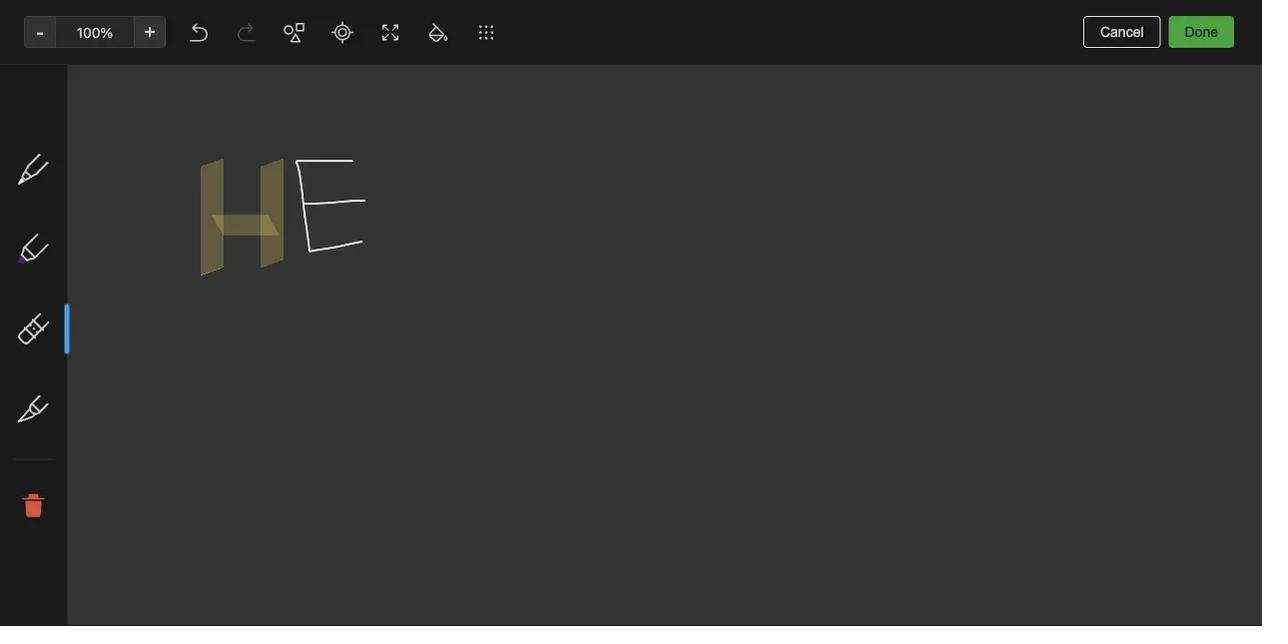 Task type: describe. For each thing, give the bounding box(es) containing it.
notes link
[[0, 394, 231, 426]]

it
[[976, 11, 985, 28]]

shortcuts
[[45, 197, 108, 213]]

tasks button
[[0, 426, 231, 457]]

tasks
[[44, 433, 80, 450]]

first
[[706, 56, 733, 71]]

notes inside group
[[69, 257, 105, 272]]

tags
[[45, 509, 75, 526]]

first notebook button
[[681, 50, 802, 78]]

only you
[[1073, 56, 1126, 71]]

evernote
[[447, 11, 506, 28]]

get it free for 7 days button
[[936, 7, 1097, 33]]

note window element
[[0, 0, 1263, 626]]

get it free for 7 days
[[948, 11, 1085, 28]]

recent notes group
[[0, 221, 231, 402]]

notebook
[[736, 56, 795, 71]]

for for free:
[[571, 11, 589, 28]]

Note Editor text field
[[0, 0, 1263, 626]]

notebooks link
[[0, 469, 231, 501]]

free:
[[593, 11, 626, 28]]

share button
[[1142, 48, 1215, 80]]

just
[[266, 217, 290, 231]]

get
[[948, 11, 972, 28]]

free
[[988, 11, 1015, 28]]

2 vertical spatial notes
[[44, 401, 82, 418]]

first notebook
[[706, 56, 795, 71]]



Task type: vqa. For each thing, say whether or not it's contained in the screenshot.
the Nov
no



Task type: locate. For each thing, give the bounding box(es) containing it.
1 horizontal spatial for
[[1019, 11, 1038, 28]]

settings image
[[204, 16, 228, 40]]

notes right recent
[[69, 257, 105, 272]]

2 for from the left
[[1019, 11, 1038, 28]]

notes
[[283, 60, 338, 83], [69, 257, 105, 272], [44, 401, 82, 418]]

0 horizontal spatial for
[[571, 11, 589, 28]]

tags button
[[0, 501, 231, 533]]

7
[[1041, 11, 1049, 28]]

home link
[[0, 157, 240, 189]]

only
[[1073, 56, 1100, 71]]

0 vertical spatial notes
[[283, 60, 338, 83]]

you
[[1104, 56, 1126, 71]]

personal
[[510, 11, 567, 28]]

for for 7
[[1019, 11, 1038, 28]]

notes up 'untitled'
[[283, 60, 338, 83]]

untitled
[[266, 154, 318, 171]]

expand note image
[[634, 52, 658, 76]]

for left "free:"
[[571, 11, 589, 28]]

None search field
[[26, 58, 214, 94]]

now
[[293, 217, 316, 231]]

new button
[[12, 105, 228, 141]]

notebooks
[[45, 477, 115, 493]]

1 vertical spatial notes
[[69, 257, 105, 272]]

days
[[1053, 11, 1085, 28]]

tree
[[0, 157, 240, 609]]

Search text field
[[26, 58, 214, 94]]

for
[[571, 11, 589, 28], [1019, 11, 1038, 28]]

share
[[1159, 55, 1198, 72]]

shortcuts button
[[0, 189, 231, 221]]

notes up tasks
[[44, 401, 82, 418]]

try evernote personal for free:
[[423, 11, 626, 28]]

for left 7
[[1019, 11, 1038, 28]]

try
[[423, 11, 444, 28]]

for inside button
[[1019, 11, 1038, 28]]

tree containing home
[[0, 157, 240, 609]]

1 for from the left
[[571, 11, 589, 28]]

just now
[[266, 217, 316, 231]]

new
[[44, 114, 73, 131]]

recent
[[23, 257, 65, 272]]

recent notes
[[23, 257, 105, 272]]

home
[[44, 164, 82, 181]]



